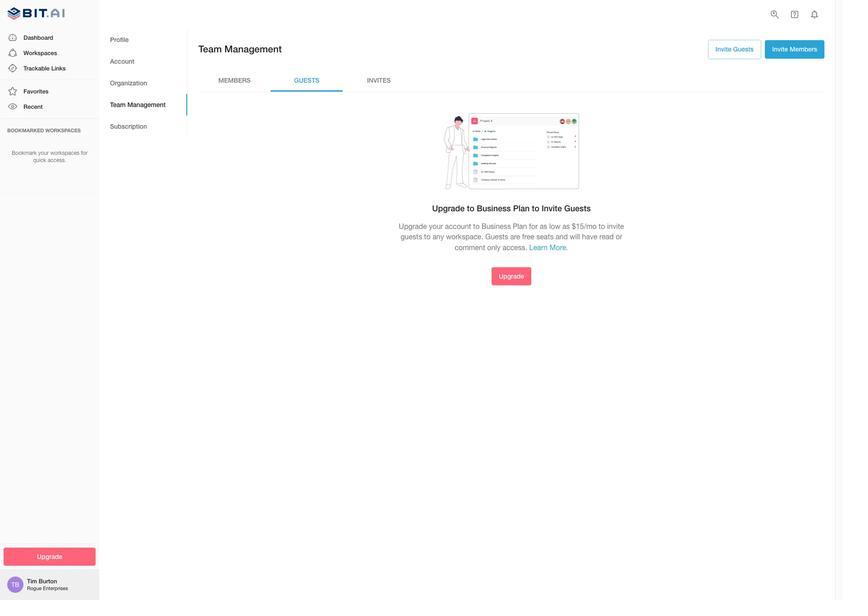 Task type: vqa. For each thing, say whether or not it's contained in the screenshot.
Go Back image
no



Task type: locate. For each thing, give the bounding box(es) containing it.
team inside 'link'
[[110, 101, 126, 108]]

1 horizontal spatial guests
[[565, 203, 591, 213]]

team up members
[[199, 43, 222, 55]]

have
[[583, 233, 598, 241]]

2 horizontal spatial guests
[[734, 45, 754, 53]]

upgrade your account to business plan for as low as $15/mo to invite guests to any workspace. guests are free seats and will have read or comment only access.
[[399, 222, 625, 251]]

as up seats
[[540, 222, 548, 230]]

for inside upgrade your account to business plan for as low as $15/mo to invite guests to any workspace. guests are free seats and will have read or comment only access.
[[530, 222, 538, 230]]

tb
[[11, 581, 19, 588]]

invites
[[367, 76, 391, 84]]

management inside 'link'
[[127, 101, 166, 108]]

0 horizontal spatial as
[[540, 222, 548, 230]]

upgrade
[[433, 203, 465, 213], [399, 222, 427, 230], [499, 272, 525, 280], [37, 552, 62, 560]]

invite guests button
[[709, 40, 762, 59]]

access. down workspaces in the left of the page
[[48, 157, 66, 164]]

business up upgrade your account to business plan for as low as $15/mo to invite guests to any workspace. guests are free seats and will have read or comment only access.
[[477, 203, 511, 213]]

0 horizontal spatial team management
[[110, 101, 166, 108]]

team management down organization link
[[110, 101, 166, 108]]

quick
[[33, 157, 46, 164]]

invite
[[716, 45, 732, 53], [773, 45, 789, 53], [542, 203, 563, 213]]

1 horizontal spatial access.
[[503, 243, 528, 251]]

1 vertical spatial plan
[[513, 222, 528, 230]]

your inside upgrade your account to business plan for as low as $15/mo to invite guests to any workspace. guests are free seats and will have read or comment only access.
[[429, 222, 444, 230]]

1 vertical spatial your
[[429, 222, 444, 230]]

dashboard
[[23, 34, 53, 41]]

0 horizontal spatial invite
[[542, 203, 563, 213]]

or
[[616, 233, 623, 241]]

0 horizontal spatial for
[[81, 150, 88, 156]]

plan
[[514, 203, 530, 213], [513, 222, 528, 230]]

for up free
[[530, 222, 538, 230]]

2 horizontal spatial invite
[[773, 45, 789, 53]]

access.
[[48, 157, 66, 164], [503, 243, 528, 251]]

bookmarked
[[7, 127, 44, 133]]

guests
[[401, 233, 423, 241]]

0 horizontal spatial your
[[38, 150, 49, 156]]

management down organization link
[[127, 101, 166, 108]]

burton
[[39, 578, 57, 585]]

tab list
[[99, 29, 187, 137], [199, 70, 825, 91]]

0 vertical spatial your
[[38, 150, 49, 156]]

0 horizontal spatial management
[[127, 101, 166, 108]]

read
[[600, 233, 614, 241]]

1 vertical spatial for
[[530, 222, 538, 230]]

enterprises
[[43, 586, 68, 591]]

tim
[[27, 578, 37, 585]]

management up members
[[225, 43, 282, 55]]

will
[[570, 233, 581, 241]]

your
[[38, 150, 49, 156], [429, 222, 444, 230]]

tim burton rogue enterprises
[[27, 578, 68, 591]]

to
[[467, 203, 475, 213], [532, 203, 540, 213], [474, 222, 480, 230], [599, 222, 606, 230], [425, 233, 431, 241]]

guests
[[734, 45, 754, 53], [565, 203, 591, 213], [486, 233, 509, 241]]

team management link
[[99, 94, 187, 116]]

2 plan from the top
[[513, 222, 528, 230]]

for right workspaces in the left of the page
[[81, 150, 88, 156]]

upgrade up guests
[[399, 222, 427, 230]]

team management up members
[[199, 43, 282, 55]]

favorites button
[[0, 84, 99, 99]]

trackable links
[[23, 65, 66, 72]]

your for account
[[429, 222, 444, 230]]

0 horizontal spatial upgrade button
[[4, 547, 96, 566]]

business inside upgrade your account to business plan for as low as $15/mo to invite guests to any workspace. guests are free seats and will have read or comment only access.
[[482, 222, 511, 230]]

trackable links button
[[0, 60, 99, 76]]

free
[[523, 233, 535, 241]]

invite members
[[773, 45, 818, 53]]

0 vertical spatial guests
[[734, 45, 754, 53]]

your inside bookmark your workspaces for quick access.
[[38, 150, 49, 156]]

learn
[[530, 243, 548, 251]]

as
[[540, 222, 548, 230], [563, 222, 570, 230]]

0 horizontal spatial tab list
[[99, 29, 187, 137]]

0 vertical spatial team
[[199, 43, 222, 55]]

bookmarked workspaces
[[7, 127, 81, 133]]

invite for invite guests
[[716, 45, 732, 53]]

bookmark
[[12, 150, 37, 156]]

recent button
[[0, 99, 99, 114]]

1 vertical spatial business
[[482, 222, 511, 230]]

upgrade button
[[492, 267, 532, 285], [4, 547, 96, 566]]

business
[[477, 203, 511, 213], [482, 222, 511, 230]]

organization link
[[99, 72, 187, 94]]

0 vertical spatial team management
[[199, 43, 282, 55]]

upgrade button up burton
[[4, 547, 96, 566]]

team up subscription in the top of the page
[[110, 101, 126, 108]]

1 horizontal spatial invite
[[716, 45, 732, 53]]

0 vertical spatial plan
[[514, 203, 530, 213]]

as right low
[[563, 222, 570, 230]]

your up any
[[429, 222, 444, 230]]

to up free
[[532, 203, 540, 213]]

0 vertical spatial for
[[81, 150, 88, 156]]

your up the quick
[[38, 150, 49, 156]]

1 vertical spatial team
[[110, 101, 126, 108]]

team
[[199, 43, 222, 55], [110, 101, 126, 108]]

0 vertical spatial access.
[[48, 157, 66, 164]]

upgrade up account
[[433, 203, 465, 213]]

1 horizontal spatial your
[[429, 222, 444, 230]]

are
[[511, 233, 521, 241]]

members button
[[199, 70, 271, 91]]

upgrade inside upgrade your account to business plan for as low as $15/mo to invite guests to any workspace. guests are free seats and will have read or comment only access.
[[399, 222, 427, 230]]

workspaces
[[50, 150, 80, 156]]

account
[[110, 57, 135, 65]]

1 horizontal spatial tab list
[[199, 70, 825, 91]]

1 as from the left
[[540, 222, 548, 230]]

0 horizontal spatial access.
[[48, 157, 66, 164]]

links
[[51, 65, 66, 72]]

0 vertical spatial management
[[225, 43, 282, 55]]

1 horizontal spatial upgrade button
[[492, 267, 532, 285]]

subscription link
[[99, 116, 187, 137]]

rogue
[[27, 586, 42, 591]]

business up the only at the right of page
[[482, 222, 511, 230]]

more.
[[550, 243, 569, 251]]

upgrade button down the only at the right of page
[[492, 267, 532, 285]]

to up account
[[467, 203, 475, 213]]

for
[[81, 150, 88, 156], [530, 222, 538, 230]]

favorites
[[23, 88, 48, 95]]

1 vertical spatial upgrade button
[[4, 547, 96, 566]]

1 vertical spatial team management
[[110, 101, 166, 108]]

1 vertical spatial management
[[127, 101, 166, 108]]

0 horizontal spatial team
[[110, 101, 126, 108]]

1 horizontal spatial for
[[530, 222, 538, 230]]

team management
[[199, 43, 282, 55], [110, 101, 166, 108]]

seats
[[537, 233, 554, 241]]

management
[[225, 43, 282, 55], [127, 101, 166, 108]]

access. down are
[[503, 243, 528, 251]]

invite members button
[[766, 40, 825, 58]]

0 horizontal spatial guests
[[486, 233, 509, 241]]

1 horizontal spatial as
[[563, 222, 570, 230]]

2 vertical spatial guests
[[486, 233, 509, 241]]

tab list containing profile
[[99, 29, 187, 137]]

1 vertical spatial access.
[[503, 243, 528, 251]]



Task type: describe. For each thing, give the bounding box(es) containing it.
guests
[[294, 76, 320, 84]]

0 vertical spatial business
[[477, 203, 511, 213]]

1 vertical spatial guests
[[565, 203, 591, 213]]

account
[[446, 222, 472, 230]]

invite
[[608, 222, 625, 230]]

for inside bookmark your workspaces for quick access.
[[81, 150, 88, 156]]

to left any
[[425, 233, 431, 241]]

and
[[556, 233, 568, 241]]

access. inside upgrade your account to business plan for as low as $15/mo to invite guests to any workspace. guests are free seats and will have read or comment only access.
[[503, 243, 528, 251]]

upgrade to business plan to invite guests
[[433, 203, 591, 213]]

to up workspace.
[[474, 222, 480, 230]]

low
[[550, 222, 561, 230]]

workspaces
[[23, 49, 57, 56]]

to up read
[[599, 222, 606, 230]]

upgrade down the only at the right of page
[[499, 272, 525, 280]]

1 horizontal spatial team
[[199, 43, 222, 55]]

guests inside button
[[734, 45, 754, 53]]

1 plan from the top
[[514, 203, 530, 213]]

workspace.
[[446, 233, 484, 241]]

only
[[488, 243, 501, 251]]

2 as from the left
[[563, 222, 570, 230]]

organization
[[110, 79, 147, 87]]

profile link
[[99, 29, 187, 51]]

members
[[791, 45, 818, 53]]

plan inside upgrade your account to business plan for as low as $15/mo to invite guests to any workspace. guests are free seats and will have read or comment only access.
[[513, 222, 528, 230]]

workspaces button
[[0, 45, 99, 60]]

trackable
[[23, 65, 50, 72]]

$15/mo
[[572, 222, 597, 230]]

recent
[[23, 103, 43, 110]]

team management inside 'link'
[[110, 101, 166, 108]]

0 vertical spatial upgrade button
[[492, 267, 532, 285]]

subscription
[[110, 122, 147, 130]]

comment
[[455, 243, 486, 251]]

tab list containing members
[[199, 70, 825, 91]]

upgrade up burton
[[37, 552, 62, 560]]

1 horizontal spatial management
[[225, 43, 282, 55]]

invite guests
[[716, 45, 754, 53]]

bookmark your workspaces for quick access.
[[12, 150, 88, 164]]

members
[[219, 76, 251, 84]]

account link
[[99, 51, 187, 72]]

learn more. link
[[530, 243, 569, 251]]

profile
[[110, 36, 129, 43]]

dashboard button
[[0, 30, 99, 45]]

your for workspaces
[[38, 150, 49, 156]]

workspaces
[[45, 127, 81, 133]]

1 horizontal spatial team management
[[199, 43, 282, 55]]

invites button
[[343, 70, 415, 91]]

access. inside bookmark your workspaces for quick access.
[[48, 157, 66, 164]]

invite for invite members
[[773, 45, 789, 53]]

learn more.
[[530, 243, 569, 251]]

any
[[433, 233, 444, 241]]

guests inside upgrade your account to business plan for as low as $15/mo to invite guests to any workspace. guests are free seats and will have read or comment only access.
[[486, 233, 509, 241]]

guests button
[[271, 70, 343, 91]]



